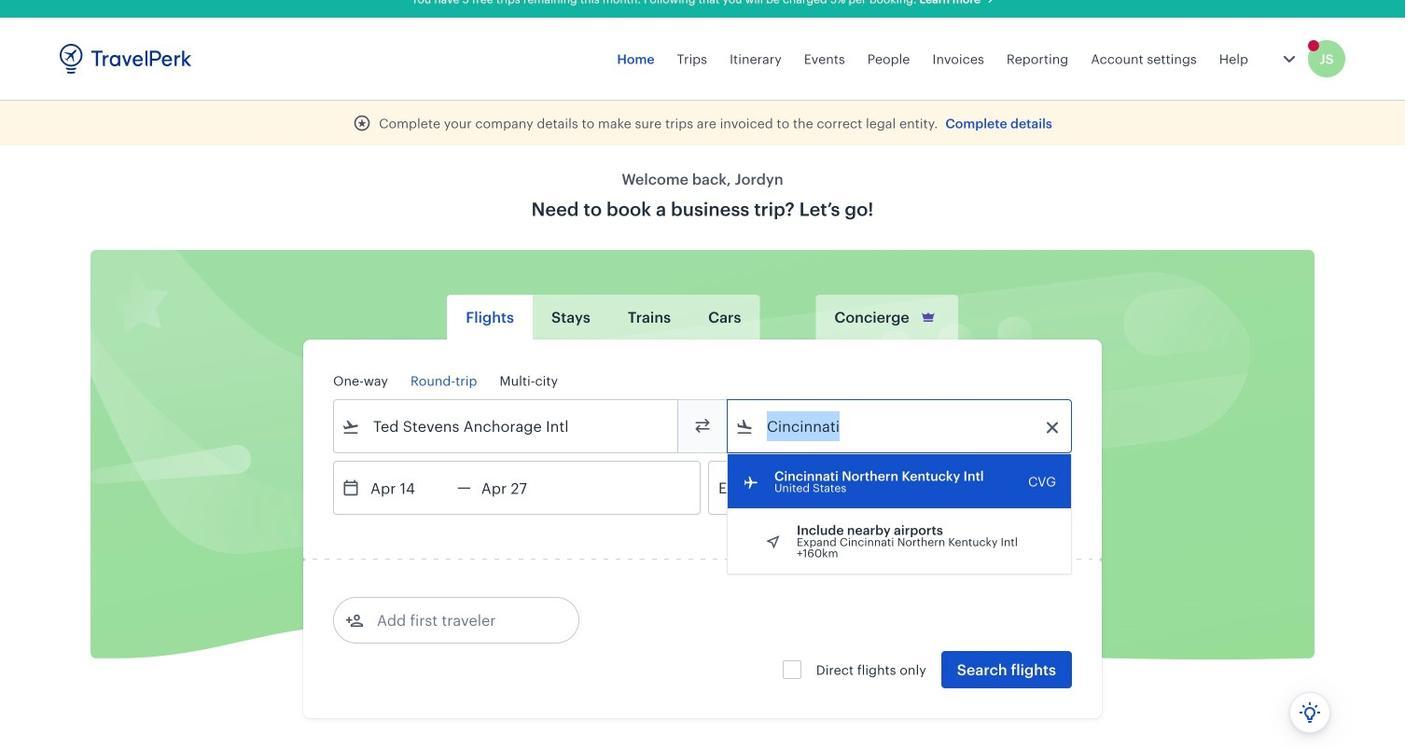 Task type: describe. For each thing, give the bounding box(es) containing it.
Add first traveler search field
[[364, 606, 558, 636]]



Task type: locate. For each thing, give the bounding box(es) containing it.
To search field
[[754, 412, 1047, 442]]

Return text field
[[471, 462, 568, 514]]

Depart text field
[[360, 462, 457, 514]]

From search field
[[360, 412, 654, 442]]



